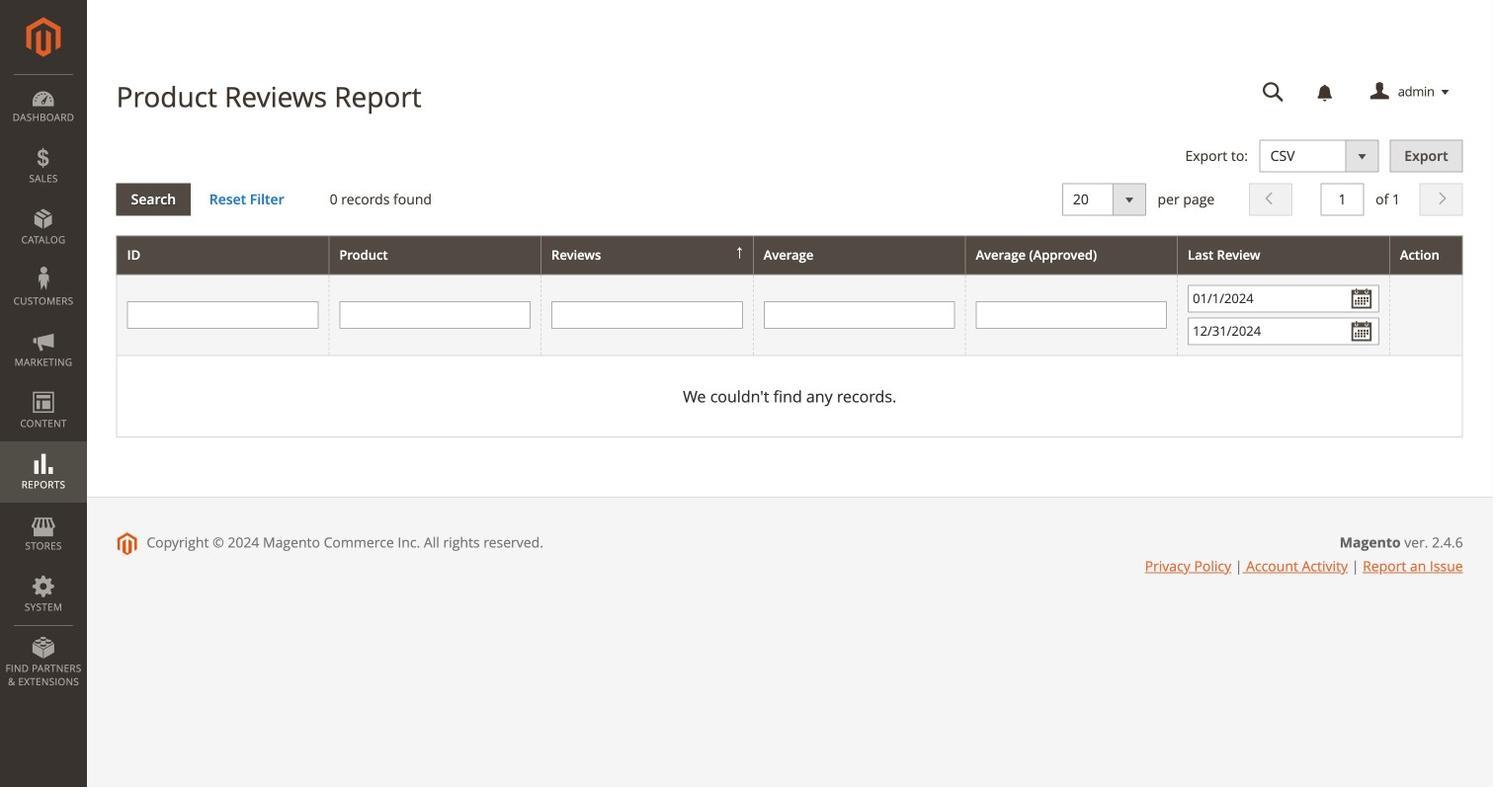 Task type: describe. For each thing, give the bounding box(es) containing it.
From text field
[[1188, 285, 1380, 313]]

magento admin panel image
[[26, 17, 61, 57]]



Task type: locate. For each thing, give the bounding box(es) containing it.
None text field
[[1249, 75, 1299, 110], [339, 301, 531, 329], [764, 301, 955, 329], [1249, 75, 1299, 110], [339, 301, 531, 329], [764, 301, 955, 329]]

None text field
[[1321, 184, 1365, 216], [127, 301, 319, 329], [552, 301, 743, 329], [976, 301, 1168, 329], [1321, 184, 1365, 216], [127, 301, 319, 329], [552, 301, 743, 329], [976, 301, 1168, 329]]

menu bar
[[0, 74, 87, 699]]

To text field
[[1188, 318, 1380, 345]]



